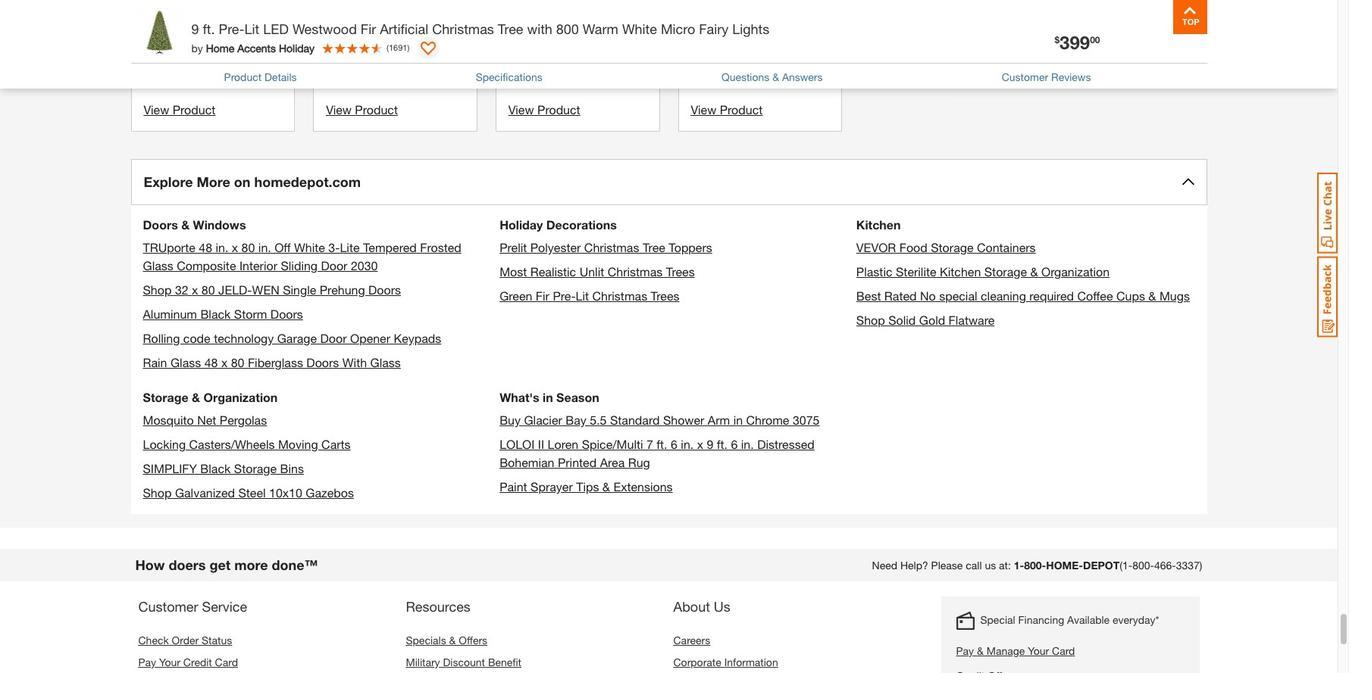 Task type: locate. For each thing, give the bounding box(es) containing it.
4 view product from the left
[[509, 102, 580, 117]]

westwood
[[293, 20, 357, 37], [144, 23, 205, 38]]

micro down the display icon
[[423, 69, 456, 83]]

customer up check
[[138, 599, 198, 615]]

view product link for 9 ft. pre-lit led kenwood fraser flocked artificial christmas tree
[[509, 102, 580, 117]]

80 down composite
[[202, 283, 215, 297]]

kenwood
[[509, 23, 564, 38]]

1 black from the top
[[200, 307, 231, 321]]

pre- inside 9 ft. pre-lit swiss mountain spruce artificial christmas tree with twinkly app controlled rgb lights
[[716, 8, 741, 23]]

fir down 'realistic' at the top
[[536, 289, 550, 303]]

ft. inside 9 ft. pre-lit led sparkling amelia frosted pine artificial christmas tree with 600 warm white micro fairy lights
[[336, 8, 348, 23]]

christmas inside 9 ft. pre-lit led kenwood fraser flocked artificial christmas tree
[[509, 54, 568, 68]]

1 vertical spatial fairy
[[216, 69, 245, 83]]

need help? please call us at: 1-800-home-depot (1-800-466-3337)
[[872, 559, 1203, 572]]

fir up the 'pine'
[[361, 20, 376, 37]]

x down windows
[[232, 240, 238, 255]]

artificial inside 9 ft. pre-lit led sparkling amelia frosted pine artificial christmas tree with 600 warm white micro fairy lights
[[402, 39, 450, 53]]

black up galvanized
[[200, 462, 231, 476]]

0 horizontal spatial frosted
[[326, 39, 370, 53]]

plastic
[[856, 264, 893, 279]]

white down product image
[[144, 69, 177, 83]]

2 vertical spatial fairy
[[326, 84, 354, 98]]

paint sprayer tips & extensions
[[500, 480, 673, 494]]

led up amelia
[[394, 8, 418, 23]]

your down "order"
[[159, 656, 180, 669]]

micro down 1,200
[[180, 69, 213, 83]]

pre- inside 9 ft. pre-lit led sparkling amelia frosted pine artificial christmas tree with 600 warm white micro fairy lights
[[351, 8, 376, 23]]

80 for in.
[[242, 240, 255, 255]]

printed
[[558, 456, 597, 470]]

artificial
[[380, 20, 428, 37], [144, 39, 191, 53], [691, 39, 739, 53], [402, 39, 450, 53], [558, 39, 606, 53]]

kitchen up special
[[940, 264, 981, 279]]

led up accents
[[263, 20, 289, 37]]

3 view product link from the left
[[326, 102, 398, 117]]

pre-
[[176, 8, 200, 23], [716, 8, 741, 23], [351, 8, 376, 23], [534, 8, 558, 23], [219, 20, 245, 37], [553, 289, 576, 303]]

product for 9 ft. pre-lit led sparkling amelia frosted pine artificial christmas tree with 600 warm white micro fairy lights
[[355, 102, 398, 117]]

white inside 9 ft. pre-lit led sparkling amelia frosted pine artificial christmas tree with 600 warm white micro fairy lights
[[387, 69, 420, 83]]

fairy down 600
[[326, 84, 354, 98]]

led for warm
[[263, 20, 289, 37]]

2 horizontal spatial fairy
[[699, 20, 729, 37]]

lit for 800
[[244, 20, 259, 37]]

ft. inside the 12 ft. pre-lit led westwood slim fir artificial christmas tree with 1,200 warm white micro fairy lights
[[161, 8, 172, 23]]

best rated no special cleaning required coffee cups & mugs link
[[856, 289, 1190, 303]]

mugs
[[1160, 289, 1190, 303]]

view product down 1,200
[[144, 102, 216, 117]]

glass down truporte
[[143, 258, 173, 273]]

with
[[342, 355, 367, 370]]

0 horizontal spatial kitchen
[[856, 217, 901, 232]]

mountain
[[691, 23, 745, 38]]

best rated no special cleaning required coffee cups & mugs
[[856, 289, 1190, 303]]

pre- for twinkly
[[716, 8, 741, 23]]

organization up pergolas
[[204, 390, 278, 405]]

1 vertical spatial warm
[[233, 54, 267, 68]]

0 horizontal spatial warm
[[233, 54, 267, 68]]

1 horizontal spatial organization
[[1042, 264, 1110, 279]]

2 vertical spatial warm
[[350, 69, 383, 83]]

storage up mosquito on the left bottom of page
[[143, 390, 189, 405]]

artificial down fraser
[[558, 39, 606, 53]]

accents
[[237, 41, 276, 54]]

shop for shop 32 x 80 jeld-wen single prehung doors
[[143, 283, 172, 297]]

galvanized
[[175, 486, 235, 500]]

in right arm
[[734, 413, 743, 427]]

in.
[[216, 240, 229, 255], [258, 240, 271, 255], [681, 437, 694, 452], [741, 437, 754, 452]]

2 black from the top
[[200, 462, 231, 476]]

1 vertical spatial in
[[734, 413, 743, 427]]

opener
[[350, 331, 390, 346]]

door
[[321, 258, 348, 273], [320, 331, 347, 346]]

micro
[[661, 20, 695, 37], [180, 69, 213, 83], [423, 69, 456, 83]]

frosted down sparkling
[[326, 39, 370, 53]]

0 horizontal spatial 800-
[[1024, 559, 1046, 572]]

0 horizontal spatial organization
[[204, 390, 278, 405]]

shop
[[143, 283, 172, 297], [856, 313, 885, 327], [143, 486, 172, 500]]

no
[[920, 289, 936, 303]]

locking casters/wheels moving carts link
[[143, 437, 351, 452]]

controlled
[[691, 69, 751, 83]]

0 horizontal spatial fir
[[236, 23, 251, 38]]

what's in season
[[500, 390, 599, 405]]

0 vertical spatial customer
[[1002, 70, 1049, 83]]

0 vertical spatial in
[[543, 390, 553, 405]]

black up code at the left
[[200, 307, 231, 321]]

top button
[[1173, 0, 1207, 34]]

1 vertical spatial door
[[320, 331, 347, 346]]

fairy inside the 12 ft. pre-lit led westwood slim fir artificial christmas tree with 1,200 warm white micro fairy lights
[[216, 69, 245, 83]]

lit up by home accents holiday
[[244, 20, 259, 37]]

card
[[1052, 645, 1075, 658], [215, 656, 238, 669]]

800- right depot
[[1133, 559, 1155, 572]]

9 up by
[[191, 20, 199, 37]]

48 down code at the left
[[204, 355, 218, 370]]

card down "special financing available everyday*"
[[1052, 645, 1075, 658]]

product
[[224, 70, 262, 83], [173, 102, 216, 117], [720, 102, 763, 117], [355, 102, 398, 117], [537, 102, 580, 117]]

tree inside 9 ft. pre-lit led sparkling amelia frosted pine artificial christmas tree with 600 warm white micro fairy lights
[[389, 54, 413, 68]]

view product link down specifications
[[509, 102, 580, 117]]

0 vertical spatial warm
[[583, 20, 619, 37]]

more
[[197, 174, 230, 190]]

0 vertical spatial organization
[[1042, 264, 1110, 279]]

0 horizontal spatial 6
[[671, 437, 678, 452]]

corporate information
[[674, 656, 778, 669]]

in up "glacier"
[[543, 390, 553, 405]]

0 vertical spatial frosted
[[326, 39, 370, 53]]

9 for 9 ft. pre-lit led sparkling amelia frosted pine artificial christmas tree with 600 warm white micro fairy lights
[[326, 8, 333, 23]]

tree up controlled
[[691, 54, 716, 68]]

led inside 9 ft. pre-lit led kenwood fraser flocked artificial christmas tree
[[576, 8, 600, 23]]

product down 1,200
[[173, 102, 216, 117]]

explore
[[144, 174, 193, 190]]

bins
[[280, 462, 304, 476]]

white
[[622, 20, 657, 37], [144, 69, 177, 83], [387, 69, 420, 83], [294, 240, 325, 255]]

product down 9 ft. pre-lit led sparkling amelia frosted pine artificial christmas tree with 600 warm white micro fairy lights
[[355, 102, 398, 117]]

view product down specifications
[[509, 102, 580, 117]]

christmas up 'most realistic unlit christmas trees' link
[[584, 240, 639, 255]]

led up fraser
[[576, 8, 600, 23]]

view down controlled
[[691, 102, 717, 117]]

lit inside the 12 ft. pre-lit led westwood slim fir artificial christmas tree with 1,200 warm white micro fairy lights
[[200, 8, 215, 23]]

prehung
[[320, 283, 365, 297]]

special
[[939, 289, 978, 303]]

lit inside 9 ft. pre-lit swiss mountain spruce artificial christmas tree with twinkly app controlled rgb lights
[[741, 8, 755, 23]]

0 horizontal spatial in
[[543, 390, 553, 405]]

pre- for with
[[176, 8, 200, 23]]

80 down technology
[[231, 355, 244, 370]]

most
[[500, 264, 527, 279]]

westwood up 600
[[293, 20, 357, 37]]

pay down check
[[138, 656, 156, 669]]

( 1691 )
[[387, 42, 410, 52]]

lit up amelia
[[376, 8, 390, 23]]

1 vertical spatial black
[[200, 462, 231, 476]]

view for 9 ft. pre-lit led sparkling amelia frosted pine artificial christmas tree with 600 warm white micro fairy lights
[[326, 102, 352, 117]]

ft. up sparkling
[[336, 8, 348, 23]]

0 vertical spatial trees
[[666, 264, 695, 279]]

6 right 7 at the left bottom of page
[[671, 437, 678, 452]]

view product for 9 ft. pre-lit led sparkling amelia frosted pine artificial christmas tree with 600 warm white micro fairy lights
[[326, 102, 398, 117]]

1 horizontal spatial warm
[[350, 69, 383, 83]]

frosted inside truporte 48 in. x 80 in. off white 3-lite tempered frosted glass composite interior sliding door 2030
[[420, 240, 462, 255]]

glass down code at the left
[[171, 355, 201, 370]]

0 horizontal spatial your
[[159, 656, 180, 669]]

0 vertical spatial 80
[[242, 240, 255, 255]]

artificial down amelia
[[402, 39, 450, 53]]

view product down 600
[[326, 102, 398, 117]]

product image image
[[135, 8, 184, 57]]

lit
[[200, 8, 215, 23], [741, 8, 755, 23], [376, 8, 390, 23], [558, 8, 573, 23], [244, 20, 259, 37], [576, 289, 589, 303]]

9 inside 9 ft. pre-lit led sparkling amelia frosted pine artificial christmas tree with 600 warm white micro fairy lights
[[326, 8, 333, 23]]

)
[[407, 42, 410, 52]]

tree up flocked
[[498, 20, 523, 37]]

12 ft. pre-lit led westwood slim fir artificial christmas tree with 1,200 warm white micro fairy lights link
[[144, 0, 282, 98]]

at:
[[999, 559, 1011, 572]]

shop galvanized steel 10x10 gazebos link
[[143, 486, 354, 500]]

rolling code technology garage door opener keypads
[[143, 331, 441, 346]]

feedback link image
[[1318, 256, 1338, 338]]

view product link for 9 ft. pre-lit led sparkling amelia frosted pine artificial christmas tree with 600 warm white micro fairy lights
[[326, 102, 398, 117]]

fir
[[361, 20, 376, 37], [236, 23, 251, 38], [536, 289, 550, 303]]

view product link down 600
[[326, 102, 398, 117]]

9 for 9 ft. pre-lit led kenwood fraser flocked artificial christmas tree
[[509, 8, 515, 23]]

0 vertical spatial shop
[[143, 283, 172, 297]]

call
[[966, 559, 982, 572]]

0 vertical spatial black
[[200, 307, 231, 321]]

artificial down mountain
[[691, 39, 739, 53]]

0 vertical spatial 48
[[199, 240, 212, 255]]

3 view from the left
[[326, 102, 352, 117]]

48 up composite
[[199, 240, 212, 255]]

product down specifications
[[537, 102, 580, 117]]

12 ft. pre-lit led westwood slim fir artificial christmas tree with 1,200 warm white micro fairy lights
[[144, 8, 267, 98]]

3 view product from the left
[[326, 102, 398, 117]]

keypads
[[394, 331, 441, 346]]

most realistic unlit christmas trees link
[[500, 264, 695, 279]]

westwood for fir
[[293, 20, 357, 37]]

1 horizontal spatial pay
[[956, 645, 974, 658]]

toppers
[[669, 240, 712, 255]]

lights
[[732, 20, 770, 37], [785, 69, 820, 83], [144, 84, 179, 98], [358, 84, 393, 98]]

pre- up home
[[219, 20, 245, 37]]

organization up coffee at the top
[[1042, 264, 1110, 279]]

green fir pre-lit christmas trees
[[500, 289, 680, 303]]

9 ft. pre-lit swiss mountain spruce artificial christmas tree with twinkly app controlled rgb lights link
[[691, 0, 829, 83]]

9 inside 9 ft. pre-lit swiss mountain spruce artificial christmas tree with twinkly app controlled rgb lights
[[691, 8, 698, 23]]

led inside the 12 ft. pre-lit led westwood slim fir artificial christmas tree with 1,200 warm white micro fairy lights
[[218, 8, 242, 23]]

80
[[242, 240, 255, 255], [202, 283, 215, 297], [231, 355, 244, 370]]

ft. inside 9 ft. pre-lit led kenwood fraser flocked artificial christmas tree
[[519, 8, 530, 23]]

1 horizontal spatial in
[[734, 413, 743, 427]]

9
[[691, 8, 698, 23], [326, 8, 333, 23], [509, 8, 515, 23], [191, 20, 199, 37], [707, 437, 714, 452]]

ft. for 9 ft. pre-lit led sparkling amelia frosted pine artificial christmas tree with 600 warm white micro fairy lights
[[336, 8, 348, 23]]

westwood inside the 12 ft. pre-lit led westwood slim fir artificial christmas tree with 1,200 warm white micro fairy lights
[[144, 23, 205, 38]]

green
[[500, 289, 532, 303]]

1 vertical spatial shop
[[856, 313, 885, 327]]

2 800- from the left
[[1133, 559, 1155, 572]]

9 for 9 ft. pre-lit led westwood fir artificial christmas tree with 800 warm white micro fairy lights
[[191, 20, 199, 37]]

pre- for tree
[[351, 8, 376, 23]]

1 vertical spatial customer
[[138, 599, 198, 615]]

season
[[557, 390, 599, 405]]

9 up sparkling
[[326, 8, 333, 23]]

how doers get more done™
[[135, 557, 318, 574]]

1 horizontal spatial 800-
[[1133, 559, 1155, 572]]

pay for pay & manage your card
[[956, 645, 974, 658]]

pre- inside the 12 ft. pre-lit led westwood slim fir artificial christmas tree with 1,200 warm white micro fairy lights
[[176, 8, 200, 23]]

lit down unlit
[[576, 289, 589, 303]]

ft. up home
[[203, 20, 215, 37]]

christmas up the display icon
[[432, 20, 494, 37]]

48 inside truporte 48 in. x 80 in. off white 3-lite tempered frosted glass composite interior sliding door 2030
[[199, 240, 212, 255]]

christmas inside the 12 ft. pre-lit led westwood slim fir artificial christmas tree with 1,200 warm white micro fairy lights
[[195, 39, 254, 53]]

spice/multi
[[582, 437, 643, 452]]

(
[[387, 42, 389, 52]]

1 horizontal spatial 6
[[731, 437, 738, 452]]

military discount benefit link
[[406, 656, 522, 669]]

1 horizontal spatial fairy
[[326, 84, 354, 98]]

your down financing on the right bottom
[[1028, 645, 1049, 658]]

pay & manage your card
[[956, 645, 1075, 658]]

truporte
[[143, 240, 195, 255]]

2 6 from the left
[[731, 437, 738, 452]]

lit inside 9 ft. pre-lit led sparkling amelia frosted pine artificial christmas tree with 600 warm white micro fairy lights
[[376, 8, 390, 23]]

0 vertical spatial kitchen
[[856, 217, 901, 232]]

0 horizontal spatial pay
[[138, 656, 156, 669]]

fairy down 1,200
[[216, 69, 245, 83]]

lit up fraser
[[558, 8, 573, 23]]

white up sliding at left top
[[294, 240, 325, 255]]

9 up mountain
[[691, 8, 698, 23]]

0 vertical spatial door
[[321, 258, 348, 273]]

with inside 9 ft. pre-lit led sparkling amelia frosted pine artificial christmas tree with 600 warm white micro fairy lights
[[417, 54, 441, 68]]

0 horizontal spatial customer
[[138, 599, 198, 615]]

tree inside 9 ft. pre-lit led kenwood fraser flocked artificial christmas tree
[[571, 54, 596, 68]]

9 down arm
[[707, 437, 714, 452]]

micro up controlled
[[661, 20, 695, 37]]

casters/wheels
[[189, 437, 275, 452]]

9 up kenwood
[[509, 8, 515, 23]]

led up slim
[[218, 8, 242, 23]]

pre- up by
[[176, 8, 200, 23]]

9 for 9 ft. pre-lit swiss mountain spruce artificial christmas tree with twinkly app controlled rgb lights
[[691, 8, 698, 23]]

2 vertical spatial shop
[[143, 486, 172, 500]]

2 view product from the left
[[691, 102, 763, 117]]

careers link
[[674, 634, 710, 647]]

6 left distressed on the bottom right of the page
[[731, 437, 738, 452]]

ft. up mountain
[[701, 8, 713, 23]]

product details button
[[224, 69, 297, 85], [224, 69, 297, 85]]

pre- up kenwood
[[534, 8, 558, 23]]

customer left reviews
[[1002, 70, 1049, 83]]

christmas down spruce
[[742, 39, 801, 53]]

2 vertical spatial 80
[[231, 355, 244, 370]]

view product down controlled
[[691, 102, 763, 117]]

ft. for 9 ft. pre-lit led westwood fir artificial christmas tree with 800 warm white micro fairy lights
[[203, 20, 215, 37]]

4 view product link from the left
[[509, 102, 580, 117]]

credit
[[183, 656, 212, 669]]

2 view product link from the left
[[691, 102, 763, 117]]

artificial down 12 on the left top
[[144, 39, 191, 53]]

& left offers
[[449, 634, 456, 647]]

pay left "manage"
[[956, 645, 974, 658]]

led inside 9 ft. pre-lit led sparkling amelia frosted pine artificial christmas tree with 600 warm white micro fairy lights
[[394, 8, 418, 23]]

ft. inside 9 ft. pre-lit swiss mountain spruce artificial christmas tree with twinkly app controlled rgb lights
[[701, 8, 713, 23]]

1 vertical spatial 48
[[204, 355, 218, 370]]

1 view product from the left
[[144, 102, 216, 117]]

1 vertical spatial frosted
[[420, 240, 462, 255]]

tree down the 1691
[[389, 54, 413, 68]]

mosquito net pergolas
[[143, 413, 267, 427]]

lit for with
[[200, 8, 215, 23]]

by
[[191, 41, 203, 54]]

4 view from the left
[[509, 102, 534, 117]]

live chat image
[[1318, 173, 1338, 254]]

0 horizontal spatial fairy
[[216, 69, 245, 83]]

doors up rolling code technology garage door opener keypads
[[271, 307, 303, 321]]

1 vertical spatial trees
[[651, 289, 680, 303]]

& up mosquito net pergolas link at the left bottom of the page
[[192, 390, 200, 405]]

rolling
[[143, 331, 180, 346]]

door inside truporte 48 in. x 80 in. off white 3-lite tempered frosted glass composite interior sliding door 2030
[[321, 258, 348, 273]]

tree down fraser
[[571, 54, 596, 68]]

arm
[[708, 413, 730, 427]]

pre- for 800
[[219, 20, 245, 37]]

0 horizontal spatial micro
[[180, 69, 213, 83]]

80 up interior
[[242, 240, 255, 255]]

view product for 9 ft. pre-lit led kenwood fraser flocked artificial christmas tree
[[509, 102, 580, 117]]

x down shower
[[697, 437, 703, 452]]

0 horizontal spatial westwood
[[144, 23, 205, 38]]

in. down windows
[[216, 240, 229, 255]]

0 vertical spatial fairy
[[699, 20, 729, 37]]

warm up product details
[[233, 54, 267, 68]]

0 horizontal spatial card
[[215, 656, 238, 669]]

us
[[985, 559, 996, 572]]

800-
[[1024, 559, 1046, 572], [1133, 559, 1155, 572]]

0 vertical spatial holiday
[[279, 41, 315, 54]]

& left "manage"
[[977, 645, 984, 658]]

customer reviews button
[[1002, 69, 1091, 85], [1002, 69, 1091, 85]]

ft. up kenwood
[[519, 8, 530, 23]]

1 horizontal spatial customer
[[1002, 70, 1049, 83]]

9 inside 9 ft. pre-lit led kenwood fraser flocked artificial christmas tree
[[509, 8, 515, 23]]

prelit polyester christmas tree toppers
[[500, 240, 712, 255]]

80 inside truporte 48 in. x 80 in. off white 3-lite tempered frosted glass composite interior sliding door 2030
[[242, 240, 255, 255]]

kitchen up the vevor
[[856, 217, 901, 232]]

1 horizontal spatial westwood
[[293, 20, 357, 37]]

shop down best
[[856, 313, 885, 327]]

available
[[1067, 614, 1110, 627]]

with inside 9 ft. pre-lit swiss mountain spruce artificial christmas tree with twinkly app controlled rgb lights
[[719, 54, 744, 68]]

composite
[[177, 258, 236, 273]]

2 horizontal spatial warm
[[583, 20, 619, 37]]

ft. for 9 ft. pre-lit led kenwood fraser flocked artificial christmas tree
[[519, 8, 530, 23]]

frosted right tempered
[[420, 240, 462, 255]]

slim
[[208, 23, 233, 38]]

2 view from the left
[[691, 102, 717, 117]]

3075
[[793, 413, 820, 427]]

shop down simplify
[[143, 486, 172, 500]]

pay for pay your credit card
[[138, 656, 156, 669]]

1 horizontal spatial micro
[[423, 69, 456, 83]]

distressed
[[757, 437, 815, 452]]

1 horizontal spatial frosted
[[420, 240, 462, 255]]

resources
[[406, 599, 471, 615]]

1 horizontal spatial holiday
[[500, 217, 543, 232]]

1 horizontal spatial kitchen
[[940, 264, 981, 279]]

led
[[218, 8, 242, 23], [394, 8, 418, 23], [576, 8, 600, 23], [263, 20, 289, 37]]

glass
[[143, 258, 173, 273], [171, 355, 201, 370], [370, 355, 401, 370]]



Task type: describe. For each thing, give the bounding box(es) containing it.
black for aluminum
[[200, 307, 231, 321]]

shop 32 x 80 jeld-wen single prehung doors link
[[143, 283, 401, 297]]

doors down 2030
[[368, 283, 401, 297]]

2 horizontal spatial micro
[[661, 20, 695, 37]]

special
[[981, 614, 1016, 627]]

prelit polyester christmas tree toppers link
[[500, 240, 712, 255]]

ft. for 9 ft. pre-lit swiss mountain spruce artificial christmas tree with twinkly app controlled rgb lights
[[701, 8, 713, 23]]

most realistic unlit christmas trees
[[500, 264, 695, 279]]

lights inside 9 ft. pre-lit swiss mountain spruce artificial christmas tree with twinkly app controlled rgb lights
[[785, 69, 820, 83]]

explore more on homedepot.com
[[144, 174, 361, 190]]

& up truporte
[[181, 217, 190, 232]]

pre- inside 9 ft. pre-lit led kenwood fraser flocked artificial christmas tree
[[534, 8, 558, 23]]

technology
[[214, 331, 274, 346]]

ft. for 12 ft. pre-lit led westwood slim fir artificial christmas tree with 1,200 warm white micro fairy lights
[[161, 8, 172, 23]]

truporte 48 in. x 80 in. off white 3-lite tempered frosted glass composite interior sliding door 2030
[[143, 240, 462, 273]]

& down "twinkly"
[[773, 70, 779, 83]]

80 for 48
[[231, 355, 244, 370]]

homedepot.com
[[254, 174, 361, 190]]

flocked
[[509, 39, 555, 53]]

buy glacier bay 5.5 standard shower arm in chrome 3075
[[500, 413, 820, 427]]

10x10
[[269, 486, 302, 500]]

white inside the 12 ft. pre-lit led westwood slim fir artificial christmas tree with 1,200 warm white micro fairy lights
[[144, 69, 177, 83]]

view for 9 ft. pre-lit led kenwood fraser flocked artificial christmas tree
[[509, 102, 534, 117]]

everyday*
[[1113, 614, 1159, 627]]

gold
[[919, 313, 945, 327]]

led for with
[[394, 8, 418, 23]]

done™
[[272, 557, 318, 574]]

loloi
[[500, 437, 535, 452]]

artificial inside 9 ft. pre-lit led kenwood fraser flocked artificial christmas tree
[[558, 39, 606, 53]]

wen
[[252, 283, 280, 297]]

sterilite
[[896, 264, 937, 279]]

decorations
[[546, 217, 617, 232]]

lit for tree
[[376, 8, 390, 23]]

12 ft. pre-lit led westwood slim fir artificial christmas tree with 1,200 warm white micro fairy lights image
[[144, 0, 282, 8]]

storage down containers
[[985, 264, 1027, 279]]

amelia
[[384, 23, 424, 38]]

in. down chrome
[[741, 437, 754, 452]]

locking casters/wheels moving carts
[[143, 437, 351, 452]]

micro inside 9 ft. pre-lit led sparkling amelia frosted pine artificial christmas tree with 600 warm white micro fairy lights
[[423, 69, 456, 83]]

(1-
[[1120, 559, 1133, 572]]

chrome
[[746, 413, 790, 427]]

399
[[1060, 32, 1090, 53]]

warm inside the 12 ft. pre-lit led westwood slim fir artificial christmas tree with 1,200 warm white micro fairy lights
[[233, 54, 267, 68]]

warm inside 9 ft. pre-lit led sparkling amelia frosted pine artificial christmas tree with 600 warm white micro fairy lights
[[350, 69, 383, 83]]

shower
[[663, 413, 705, 427]]

product for 9 ft. pre-lit led kenwood fraser flocked artificial christmas tree
[[537, 102, 580, 117]]

12
[[144, 8, 157, 23]]

rain glass 48 x 80 fiberglass doors with glass
[[143, 355, 401, 370]]

glacier
[[524, 413, 562, 427]]

doors up truporte
[[143, 217, 178, 232]]

9 ft. pre-lit led westwood fir artificial christmas tree with 800 warm white micro fairy lights
[[191, 20, 770, 37]]

pergolas
[[220, 413, 267, 427]]

shop for shop solid gold flatware
[[856, 313, 885, 327]]

2 horizontal spatial fir
[[536, 289, 550, 303]]

what's
[[500, 390, 539, 405]]

product for 9 ft. pre-lit swiss mountain spruce artificial christmas tree with twinkly app controlled rgb lights
[[720, 102, 763, 117]]

in. left off
[[258, 240, 271, 255]]

shop galvanized steel 10x10 gazebos
[[143, 486, 354, 500]]

micro inside the 12 ft. pre-lit led westwood slim fir artificial christmas tree with 1,200 warm white micro fairy lights
[[180, 69, 213, 83]]

artificial inside the 12 ft. pre-lit led westwood slim fir artificial christmas tree with 1,200 warm white micro fairy lights
[[144, 39, 191, 53]]

buy
[[500, 413, 521, 427]]

x down technology
[[221, 355, 228, 370]]

westwood for slim
[[144, 23, 205, 38]]

doors left with on the bottom left of page
[[307, 355, 339, 370]]

0 horizontal spatial holiday
[[279, 41, 315, 54]]

home-
[[1046, 559, 1083, 572]]

1 vertical spatial kitchen
[[940, 264, 981, 279]]

sparkling
[[326, 23, 381, 38]]

buy glacier bay 5.5 standard shower arm in chrome 3075 link
[[500, 413, 820, 427]]

tree left toppers
[[643, 240, 665, 255]]

& right cups
[[1149, 289, 1156, 303]]

9 ft. pre-lit led sparkling amelia frosted pine artificial christmas tree with 600 warm white micro fairy lights link
[[326, 0, 465, 98]]

x inside truporte 48 in. x 80 in. off white 3-lite tempered frosted glass composite interior sliding door 2030
[[232, 240, 238, 255]]

check order status
[[138, 634, 232, 647]]

customer for customer service
[[138, 599, 198, 615]]

moving
[[278, 437, 318, 452]]

9 ft. pre-lit led kenwood fraser flocked artificial christmas tree
[[509, 8, 606, 68]]

rolling code technology garage door opener keypads link
[[143, 331, 441, 346]]

lights inside 9 ft. pre-lit led sparkling amelia frosted pine artificial christmas tree with 600 warm white micro fairy lights
[[358, 84, 393, 98]]

ft. right 7 at the left bottom of page
[[657, 437, 668, 452]]

9 ft. pre-lit led kenwood fraser flocked artificial christmas tree link
[[509, 0, 647, 68]]

& up best rated no special cleaning required coffee cups & mugs link
[[1031, 264, 1038, 279]]

led for 1,200
[[218, 8, 242, 23]]

explore more on homedepot.com button
[[131, 159, 1207, 205]]

artificial inside 9 ft. pre-lit swiss mountain spruce artificial christmas tree with twinkly app controlled rgb lights
[[691, 39, 739, 53]]

storage right the food
[[931, 240, 974, 255]]

1 horizontal spatial card
[[1052, 645, 1075, 658]]

simplify black storage bins
[[143, 462, 304, 476]]

1 horizontal spatial your
[[1028, 645, 1049, 658]]

vevor
[[856, 240, 896, 255]]

lit for twinkly
[[741, 8, 755, 23]]

help?
[[901, 559, 928, 572]]

1 800- from the left
[[1024, 559, 1046, 572]]

check order status link
[[138, 634, 232, 647]]

loloi ii loren spice/multi 7 ft. 6 in. x 9 ft. 6 in. distressed bohemian printed area rug link
[[500, 437, 815, 470]]

please
[[931, 559, 963, 572]]

discount
[[443, 656, 485, 669]]

tree inside the 12 ft. pre-lit led westwood slim fir artificial christmas tree with 1,200 warm white micro fairy lights
[[144, 54, 168, 68]]

locking
[[143, 437, 186, 452]]

1 horizontal spatial fir
[[361, 20, 376, 37]]

glass down opener
[[370, 355, 401, 370]]

tree inside 9 ft. pre-lit swiss mountain spruce artificial christmas tree with twinkly app controlled rgb lights
[[691, 54, 716, 68]]

holiday decorations
[[500, 217, 617, 232]]

1 vertical spatial holiday
[[500, 217, 543, 232]]

rated
[[885, 289, 917, 303]]

x inside loloi ii loren spice/multi 7 ft. 6 in. x 9 ft. 6 in. distressed bohemian printed area rug
[[697, 437, 703, 452]]

christmas inside 9 ft. pre-lit led sparkling amelia frosted pine artificial christmas tree with 600 warm white micro fairy lights
[[326, 54, 385, 68]]

product details
[[224, 70, 297, 83]]

product down by home accents holiday
[[224, 70, 262, 83]]

in. down shower
[[681, 437, 694, 452]]

by home accents holiday
[[191, 41, 315, 54]]

reviews
[[1051, 70, 1091, 83]]

steel
[[238, 486, 266, 500]]

lit inside 9 ft. pre-lit led kenwood fraser flocked artificial christmas tree
[[558, 8, 573, 23]]

green fir pre-lit christmas trees link
[[500, 289, 680, 303]]

about us
[[674, 599, 731, 615]]

vevor food storage containers link
[[856, 240, 1036, 255]]

status
[[202, 634, 232, 647]]

shop for shop galvanized steel 10x10 gazebos
[[143, 486, 172, 500]]

required
[[1030, 289, 1074, 303]]

windows
[[193, 217, 246, 232]]

truporte 48 in. x 80 in. off white 3-lite tempered frosted glass composite interior sliding door 2030 link
[[143, 240, 462, 273]]

& right tips
[[603, 480, 610, 494]]

storage up steel
[[234, 462, 277, 476]]

view for 9 ft. pre-lit swiss mountain spruce artificial christmas tree with twinkly app controlled rgb lights
[[691, 102, 717, 117]]

view product link for 9 ft. pre-lit swiss mountain spruce artificial christmas tree with twinkly app controlled rgb lights
[[691, 102, 763, 117]]

1 vertical spatial organization
[[204, 390, 278, 405]]

on
[[234, 174, 251, 190]]

32
[[175, 283, 189, 297]]

artificial up )
[[380, 20, 428, 37]]

christmas down prelit polyester christmas tree toppers link
[[608, 264, 663, 279]]

white inside truporte 48 in. x 80 in. off white 3-lite tempered frosted glass composite interior sliding door 2030
[[294, 240, 325, 255]]

1 view product link from the left
[[144, 102, 216, 117]]

tips
[[576, 480, 599, 494]]

offers
[[459, 634, 488, 647]]

view product for 9 ft. pre-lit swiss mountain spruce artificial christmas tree with twinkly app controlled rgb lights
[[691, 102, 763, 117]]

christmas inside 9 ft. pre-lit swiss mountain spruce artificial christmas tree with twinkly app controlled rgb lights
[[742, 39, 801, 53]]

white right fraser
[[622, 20, 657, 37]]

bay
[[566, 413, 587, 427]]

check
[[138, 634, 169, 647]]

x right 32
[[192, 283, 198, 297]]

swiss
[[759, 8, 793, 23]]

1 6 from the left
[[671, 437, 678, 452]]

details
[[265, 70, 297, 83]]

storm
[[234, 307, 267, 321]]

ft. down arm
[[717, 437, 728, 452]]

lights inside the 12 ft. pre-lit led westwood slim fir artificial christmas tree with 1,200 warm white micro fairy lights
[[144, 84, 179, 98]]

ii
[[538, 437, 544, 452]]

1 view from the left
[[144, 102, 169, 117]]

rug
[[628, 456, 650, 470]]

plastic sterilite kitchen storage & organization link
[[856, 264, 1110, 279]]

depot
[[1083, 559, 1120, 572]]

rain glass 48 x 80 fiberglass doors with glass link
[[143, 355, 401, 370]]

glass inside truporte 48 in. x 80 in. off white 3-lite tempered frosted glass composite interior sliding door 2030
[[143, 258, 173, 273]]

doors & windows
[[143, 217, 246, 232]]

fir inside the 12 ft. pre-lit led westwood slim fir artificial christmas tree with 1,200 warm white micro fairy lights
[[236, 23, 251, 38]]

cleaning
[[981, 289, 1026, 303]]

display image
[[421, 42, 436, 57]]

with inside the 12 ft. pre-lit led westwood slim fir artificial christmas tree with 1,200 warm white micro fairy lights
[[172, 54, 196, 68]]

code
[[183, 331, 211, 346]]

pre- down 'realistic' at the top
[[553, 289, 576, 303]]

466-
[[1154, 559, 1176, 572]]

frosted inside 9 ft. pre-lit led sparkling amelia frosted pine artificial christmas tree with 600 warm white micro fairy lights
[[326, 39, 370, 53]]

christmas down 'most realistic unlit christmas trees' link
[[592, 289, 648, 303]]

customer for customer reviews
[[1002, 70, 1049, 83]]

polyester
[[530, 240, 581, 255]]

fairy inside 9 ft. pre-lit led sparkling amelia frosted pine artificial christmas tree with 600 warm white micro fairy lights
[[326, 84, 354, 98]]

careers
[[674, 634, 710, 647]]

1 vertical spatial 80
[[202, 283, 215, 297]]

black for simplify
[[200, 462, 231, 476]]

aluminum black storm doors
[[143, 307, 303, 321]]

food
[[900, 240, 928, 255]]

9 inside loloi ii loren spice/multi 7 ft. 6 in. x 9 ft. 6 in. distressed bohemian printed area rug
[[707, 437, 714, 452]]



Task type: vqa. For each thing, say whether or not it's contained in the screenshot.
FRASER on the left top of the page
yes



